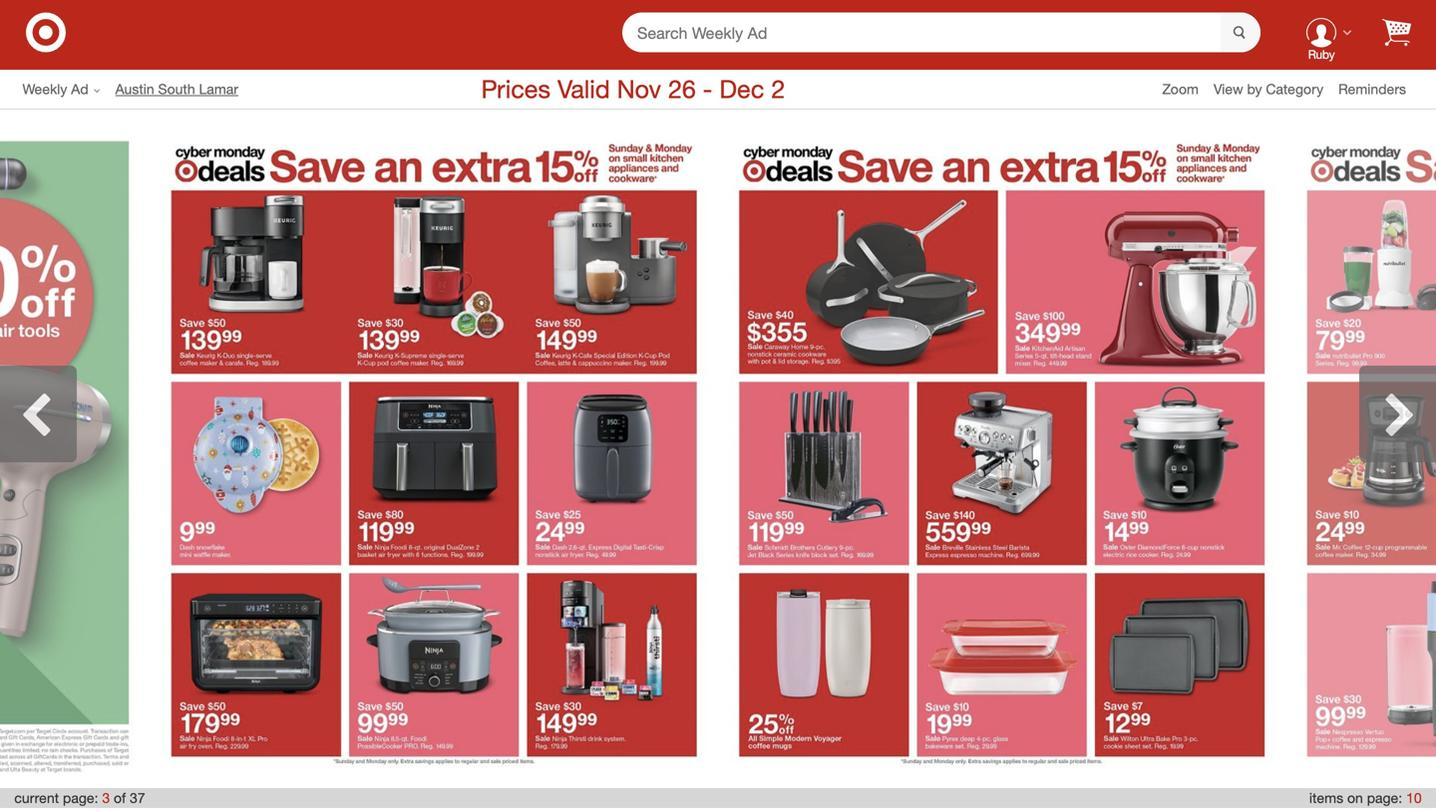 Task type: describe. For each thing, give the bounding box(es) containing it.
ruby link
[[1291, 1, 1353, 64]]

zoom
[[1163, 80, 1199, 98]]

1 page: from the left
[[63, 790, 98, 807]]

Search Weekly Ad search field
[[622, 12, 1261, 54]]

austin south lamar
[[115, 80, 238, 98]]

weekly ad
[[22, 80, 88, 98]]

go to target.com image
[[26, 12, 66, 52]]

south
[[158, 80, 195, 98]]

view your cart on target.com image
[[1383, 18, 1411, 46]]

3
[[102, 790, 110, 807]]

current page: 3 of 37
[[14, 790, 145, 807]]

view
[[1214, 80, 1243, 98]]

zoom-in element
[[1163, 80, 1199, 98]]

-
[[703, 74, 713, 104]]

austin south lamar link
[[115, 79, 253, 99]]

10
[[1406, 790, 1422, 807]]

page 2 image
[[0, 120, 150, 779]]

reminders
[[1339, 80, 1406, 98]]

prices valid nov 26 - dec 2
[[481, 74, 785, 104]]

current
[[14, 790, 59, 807]]

prices
[[481, 74, 551, 104]]

ad
[[71, 80, 88, 98]]



Task type: vqa. For each thing, say whether or not it's contained in the screenshot.
Ruby link
yes



Task type: locate. For each thing, give the bounding box(es) containing it.
37
[[130, 790, 145, 807]]

view by category
[[1214, 80, 1324, 98]]

ruby
[[1308, 47, 1335, 62]]

26
[[668, 74, 696, 104]]

page 3 image
[[150, 120, 718, 779]]

weekly
[[22, 80, 67, 98]]

items on page: 10
[[1310, 790, 1422, 807]]

2
[[771, 74, 785, 104]]

form
[[622, 12, 1261, 54]]

of
[[114, 790, 126, 807]]

reminders link
[[1339, 79, 1421, 99]]

on
[[1348, 790, 1363, 807]]

page 4 image
[[718, 120, 1286, 779]]

zoom link
[[1163, 79, 1214, 99]]

1 horizontal spatial page:
[[1367, 790, 1403, 807]]

nov
[[617, 74, 661, 104]]

page:
[[63, 790, 98, 807], [1367, 790, 1403, 807]]

valid
[[558, 74, 610, 104]]

weekly ad link
[[22, 79, 115, 99]]

page 5 image
[[1286, 120, 1436, 779]]

page: left 3
[[63, 790, 98, 807]]

0 horizontal spatial page:
[[63, 790, 98, 807]]

dec
[[720, 74, 764, 104]]

page: left 10
[[1367, 790, 1403, 807]]

lamar
[[199, 80, 238, 98]]

by
[[1247, 80, 1262, 98]]

2 page: from the left
[[1367, 790, 1403, 807]]

austin
[[115, 80, 154, 98]]

view by category link
[[1214, 80, 1339, 98]]

category
[[1266, 80, 1324, 98]]

items
[[1310, 790, 1344, 807]]



